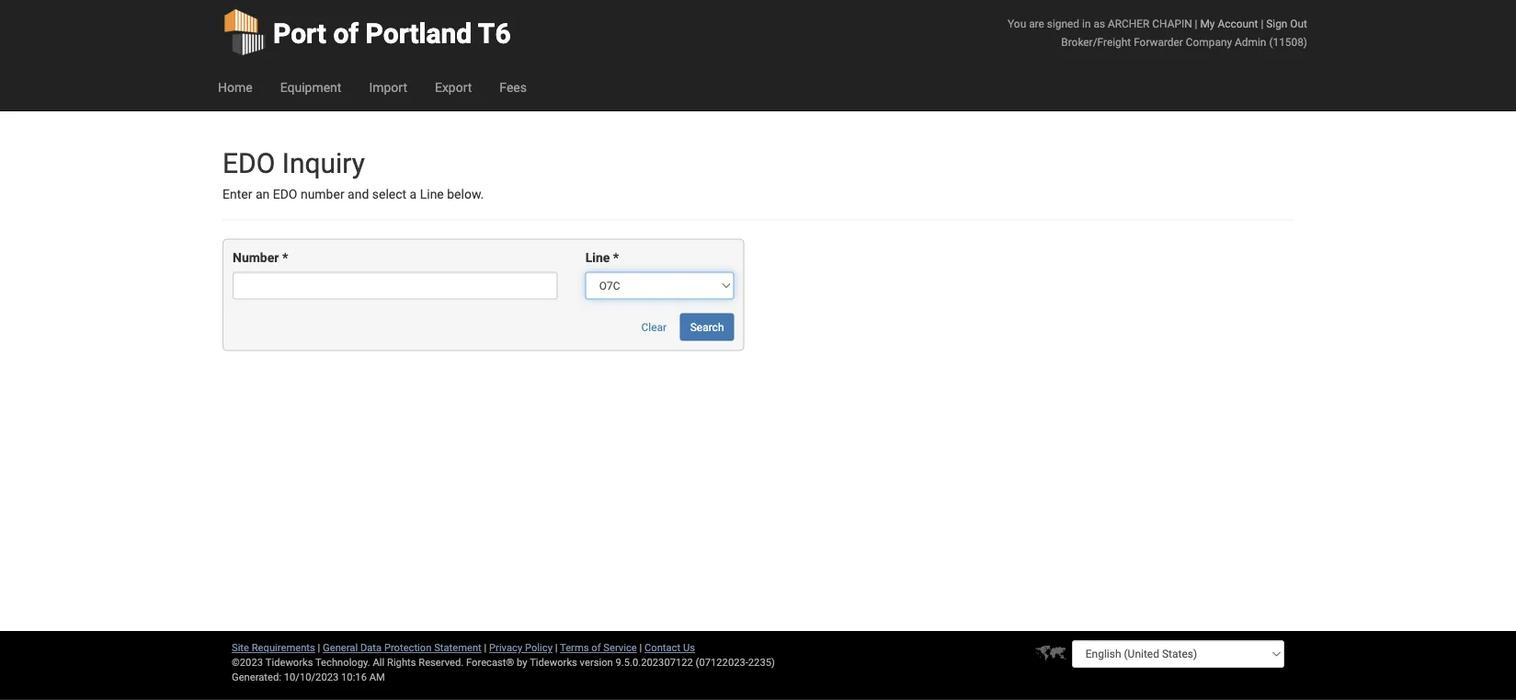 Task type: locate. For each thing, give the bounding box(es) containing it.
| left general
[[318, 642, 320, 654]]

of right port
[[333, 17, 359, 50]]

fees button
[[486, 64, 541, 110]]

policy
[[525, 642, 553, 654]]

fees
[[500, 80, 527, 95]]

| up forecast®
[[484, 642, 487, 654]]

sign out link
[[1267, 17, 1308, 30]]

1 vertical spatial edo
[[273, 187, 298, 202]]

2235)
[[749, 656, 775, 668]]

export
[[435, 80, 472, 95]]

select
[[372, 187, 407, 202]]

requirements
[[252, 642, 315, 654]]

edo right an
[[273, 187, 298, 202]]

1 horizontal spatial of
[[592, 642, 601, 654]]

port of portland t6
[[273, 17, 511, 50]]

edo up enter
[[223, 147, 275, 179]]

export button
[[421, 64, 486, 110]]

of
[[333, 17, 359, 50], [592, 642, 601, 654]]

privacy
[[489, 642, 523, 654]]

account
[[1218, 17, 1259, 30]]

in
[[1083, 17, 1091, 30]]

a
[[410, 187, 417, 202]]

0 horizontal spatial *
[[282, 250, 288, 265]]

| up tideworks
[[555, 642, 558, 654]]

1 * from the left
[[282, 250, 288, 265]]

general data protection statement link
[[323, 642, 482, 654]]

archer
[[1108, 17, 1150, 30]]

| up 9.5.0.202307122 on the left bottom of page
[[640, 642, 642, 654]]

my account link
[[1201, 17, 1259, 30]]

line
[[420, 187, 444, 202], [586, 250, 610, 265]]

below.
[[447, 187, 484, 202]]

t6
[[478, 17, 511, 50]]

portland
[[366, 17, 472, 50]]

clear
[[642, 320, 667, 333]]

contact
[[645, 642, 681, 654]]

(07122023-
[[696, 656, 749, 668]]

reserved.
[[419, 656, 464, 668]]

chapin
[[1153, 17, 1193, 30]]

2 * from the left
[[613, 250, 619, 265]]

inquiry
[[282, 147, 365, 179]]

us
[[683, 642, 695, 654]]

home button
[[204, 64, 266, 110]]

you
[[1008, 17, 1027, 30]]

1 horizontal spatial line
[[586, 250, 610, 265]]

1 vertical spatial of
[[592, 642, 601, 654]]

am
[[369, 671, 385, 683]]

port
[[273, 17, 326, 50]]

site requirements | general data protection statement | privacy policy | terms of service | contact us ©2023 tideworks technology. all rights reserved. forecast® by tideworks version 9.5.0.202307122 (07122023-2235) generated: 10/10/2023 10:16 am
[[232, 642, 775, 683]]

edo
[[223, 147, 275, 179], [273, 187, 298, 202]]

10/10/2023
[[284, 671, 339, 683]]

my
[[1201, 17, 1216, 30]]

0 vertical spatial line
[[420, 187, 444, 202]]

out
[[1291, 17, 1308, 30]]

0 horizontal spatial line
[[420, 187, 444, 202]]

sign
[[1267, 17, 1288, 30]]

0 horizontal spatial of
[[333, 17, 359, 50]]

you are signed in as archer chapin | my account | sign out broker/freight forwarder company admin (11508)
[[1008, 17, 1308, 48]]

rights
[[387, 656, 416, 668]]

search
[[690, 320, 724, 333]]

|
[[1195, 17, 1198, 30], [1261, 17, 1264, 30], [318, 642, 320, 654], [484, 642, 487, 654], [555, 642, 558, 654], [640, 642, 642, 654]]

by
[[517, 656, 528, 668]]

10:16
[[341, 671, 367, 683]]

of up version
[[592, 642, 601, 654]]

service
[[604, 642, 637, 654]]

1 vertical spatial line
[[586, 250, 610, 265]]

1 horizontal spatial *
[[613, 250, 619, 265]]

*
[[282, 250, 288, 265], [613, 250, 619, 265]]



Task type: describe. For each thing, give the bounding box(es) containing it.
an
[[256, 187, 270, 202]]

admin
[[1235, 35, 1267, 48]]

import
[[369, 80, 407, 95]]

search button
[[680, 313, 735, 341]]

generated:
[[232, 671, 281, 683]]

general
[[323, 642, 358, 654]]

9.5.0.202307122
[[616, 656, 693, 668]]

line inside the edo inquiry enter an edo number and select a line below.
[[420, 187, 444, 202]]

data
[[361, 642, 382, 654]]

©2023 tideworks
[[232, 656, 313, 668]]

line *
[[586, 250, 619, 265]]

site requirements link
[[232, 642, 315, 654]]

number
[[301, 187, 345, 202]]

Number * text field
[[233, 272, 558, 299]]

number
[[233, 250, 279, 265]]

and
[[348, 187, 369, 202]]

terms
[[560, 642, 589, 654]]

technology.
[[315, 656, 370, 668]]

port of portland t6 link
[[223, 0, 511, 64]]

signed
[[1048, 17, 1080, 30]]

forwarder
[[1134, 35, 1184, 48]]

* for line *
[[613, 250, 619, 265]]

* for number *
[[282, 250, 288, 265]]

protection
[[384, 642, 432, 654]]

| left sign
[[1261, 17, 1264, 30]]

version
[[580, 656, 613, 668]]

site
[[232, 642, 249, 654]]

of inside the site requirements | general data protection statement | privacy policy | terms of service | contact us ©2023 tideworks technology. all rights reserved. forecast® by tideworks version 9.5.0.202307122 (07122023-2235) generated: 10/10/2023 10:16 am
[[592, 642, 601, 654]]

equipment
[[280, 80, 342, 95]]

tideworks
[[530, 656, 578, 668]]

privacy policy link
[[489, 642, 553, 654]]

edo inquiry enter an edo number and select a line below.
[[223, 147, 484, 202]]

enter
[[223, 187, 252, 202]]

forecast®
[[466, 656, 514, 668]]

are
[[1029, 17, 1045, 30]]

statement
[[434, 642, 482, 654]]

0 vertical spatial of
[[333, 17, 359, 50]]

number *
[[233, 250, 288, 265]]

broker/freight
[[1062, 35, 1132, 48]]

all
[[373, 656, 385, 668]]

company
[[1186, 35, 1233, 48]]

contact us link
[[645, 642, 695, 654]]

0 vertical spatial edo
[[223, 147, 275, 179]]

| left my
[[1195, 17, 1198, 30]]

import button
[[355, 64, 421, 110]]

(11508)
[[1270, 35, 1308, 48]]

terms of service link
[[560, 642, 637, 654]]

as
[[1094, 17, 1106, 30]]

equipment button
[[266, 64, 355, 110]]

clear button
[[631, 313, 677, 341]]

home
[[218, 80, 253, 95]]



Task type: vqa. For each thing, say whether or not it's contained in the screenshot.
2021
no



